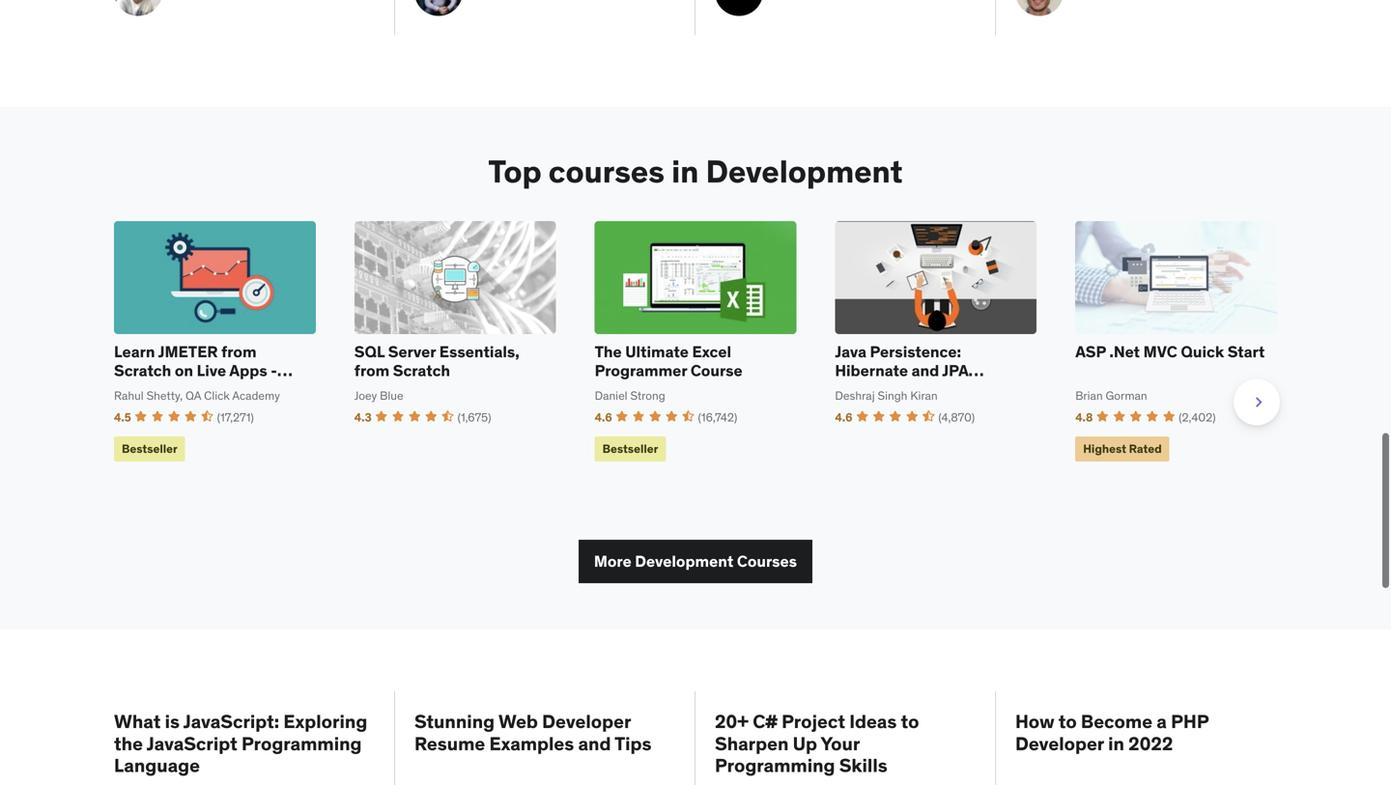 Task type: vqa. For each thing, say whether or not it's contained in the screenshot.


Task type: describe. For each thing, give the bounding box(es) containing it.
(1,675)
[[458, 411, 492, 426]]

java persistence: hibernate and jpa fundamentals
[[836, 342, 969, 399]]

what is javascript: exploring the javascript programming language link
[[114, 710, 375, 778]]

learn jmeter from scratch on live apps - performance testing
[[114, 342, 277, 399]]

strong
[[631, 389, 666, 404]]

development inside more development courses link
[[635, 552, 734, 572]]

4.5
[[114, 411, 131, 426]]

programming inside 20+ c# project ideas to sharpen up your programming skills
[[715, 755, 836, 778]]

20+ c# project ideas to sharpen up your programming skills link
[[715, 710, 976, 778]]

0 vertical spatial development
[[706, 152, 903, 191]]

courses
[[549, 152, 665, 191]]

sharpen
[[715, 733, 789, 756]]

-
[[271, 361, 277, 381]]

asp
[[1076, 342, 1107, 362]]

php
[[1172, 710, 1209, 734]]

bestseller for the ultimate excel programmer course
[[603, 442, 659, 457]]

developer inside stunning web developer resume examples and tips
[[542, 710, 631, 734]]

up
[[793, 733, 818, 756]]

jmeter
[[158, 342, 218, 362]]

your
[[821, 733, 860, 756]]

gorman
[[1106, 389, 1148, 404]]

on
[[175, 361, 193, 381]]

become
[[1082, 710, 1153, 734]]

ideas
[[850, 710, 897, 734]]

javascript:
[[183, 710, 280, 734]]

bestseller for learn jmeter from scratch on live apps - performance testing
[[122, 442, 178, 457]]

javascript
[[147, 733, 238, 756]]

java persistence: hibernate and jpa fundamentals link
[[836, 342, 1037, 399]]

the ultimate excel programmer course daniel strong
[[595, 342, 743, 404]]

brian
[[1076, 389, 1104, 404]]

(4,870)
[[939, 411, 976, 426]]

how
[[1016, 710, 1055, 734]]

daniel
[[595, 389, 628, 404]]

rahul shetty, qa click academy
[[114, 389, 280, 404]]

is
[[165, 710, 180, 734]]

4.6 for java persistence: hibernate and jpa fundamentals
[[836, 411, 853, 426]]

0 horizontal spatial in
[[672, 152, 699, 191]]

programming inside what is javascript: exploring the javascript programming language
[[242, 733, 362, 756]]

sql server essentials, from scratch joey blue
[[355, 342, 520, 404]]

(16,742)
[[698, 411, 738, 426]]

qa
[[186, 389, 201, 404]]

stunning
[[415, 710, 495, 734]]

start
[[1228, 342, 1266, 362]]

scratch inside sql server essentials, from scratch joey blue
[[393, 361, 451, 381]]

project
[[782, 710, 846, 734]]

more development courses
[[594, 552, 798, 572]]

web
[[499, 710, 538, 734]]

sql server essentials, from scratch link
[[355, 342, 556, 382]]

language
[[114, 755, 200, 778]]

.net
[[1110, 342, 1141, 362]]

the
[[114, 733, 143, 756]]

scratch inside learn jmeter from scratch on live apps - performance testing
[[114, 361, 171, 381]]

what
[[114, 710, 161, 734]]

4.6 for the ultimate excel programmer course
[[595, 411, 613, 426]]

the
[[595, 342, 622, 362]]

essentials,
[[440, 342, 520, 362]]

4.3
[[355, 411, 372, 426]]

joey
[[355, 389, 377, 404]]

kiran
[[911, 389, 938, 404]]

learn jmeter from scratch on live apps - performance testing link
[[114, 342, 316, 399]]

asp .net mvc quick start
[[1076, 342, 1266, 362]]

a
[[1157, 710, 1168, 734]]

highest
[[1084, 442, 1127, 457]]

deshraj
[[836, 389, 875, 404]]

stunning web developer resume examples and tips link
[[415, 710, 676, 777]]



Task type: locate. For each thing, give the bounding box(es) containing it.
in right courses
[[672, 152, 699, 191]]

4.8
[[1076, 411, 1094, 426]]

1 horizontal spatial programming
[[715, 755, 836, 778]]

from inside sql server essentials, from scratch joey blue
[[355, 361, 390, 381]]

hibernate
[[836, 361, 909, 381]]

1 horizontal spatial bestseller
[[603, 442, 659, 457]]

top courses in development
[[489, 152, 903, 191]]

4.6
[[595, 411, 613, 426], [836, 411, 853, 426]]

20+ c# project ideas to sharpen up your programming skills
[[715, 710, 920, 778]]

0 horizontal spatial scratch
[[114, 361, 171, 381]]

more
[[594, 552, 632, 572]]

1 vertical spatial and
[[579, 733, 611, 756]]

bestseller down 4.5
[[122, 442, 178, 457]]

fundamentals
[[836, 380, 941, 399]]

bestseller
[[122, 442, 178, 457], [603, 442, 659, 457]]

course
[[691, 361, 743, 381]]

how to become a php developer in 2022
[[1016, 710, 1209, 756]]

4.6 down daniel
[[595, 411, 613, 426]]

0 horizontal spatial programming
[[242, 733, 362, 756]]

shetty,
[[147, 389, 183, 404]]

top
[[489, 152, 542, 191]]

0 horizontal spatial from
[[221, 342, 257, 362]]

testing
[[213, 380, 267, 399]]

in inside how to become a php developer in 2022
[[1109, 733, 1125, 756]]

developer
[[542, 710, 631, 734], [1016, 733, 1105, 756]]

2 bestseller from the left
[[603, 442, 659, 457]]

and
[[912, 361, 940, 381], [579, 733, 611, 756]]

what is javascript: exploring the javascript programming language
[[114, 710, 368, 778]]

1 horizontal spatial and
[[912, 361, 940, 381]]

more development courses link
[[579, 540, 813, 584]]

resume
[[415, 733, 486, 756]]

ultimate
[[626, 342, 689, 362]]

examples
[[490, 733, 574, 756]]

java
[[836, 342, 867, 362]]

c#
[[753, 710, 778, 734]]

highest rated
[[1084, 442, 1163, 457]]

and up kiran
[[912, 361, 940, 381]]

excel
[[693, 342, 732, 362]]

1 horizontal spatial 4.6
[[836, 411, 853, 426]]

to inside how to become a php developer in 2022
[[1059, 710, 1078, 734]]

asp .net mvc quick start link
[[1076, 342, 1278, 382]]

skills
[[840, 755, 888, 778]]

1 horizontal spatial to
[[1059, 710, 1078, 734]]

academy
[[232, 389, 280, 404]]

4.6 down deshraj
[[836, 411, 853, 426]]

1 horizontal spatial developer
[[1016, 733, 1105, 756]]

how to become a php developer in 2022 link
[[1016, 710, 1278, 777]]

rated
[[1130, 442, 1163, 457]]

20+
[[715, 710, 749, 734]]

1 horizontal spatial in
[[1109, 733, 1125, 756]]

0 horizontal spatial developer
[[542, 710, 631, 734]]

quick
[[1182, 342, 1225, 362]]

scratch up rahul
[[114, 361, 171, 381]]

1 horizontal spatial scratch
[[393, 361, 451, 381]]

tips
[[615, 733, 652, 756]]

0 vertical spatial and
[[912, 361, 940, 381]]

0 horizontal spatial to
[[901, 710, 920, 734]]

the ultimate excel programmer course link
[[595, 342, 797, 382]]

1 bestseller from the left
[[122, 442, 178, 457]]

0 horizontal spatial bestseller
[[122, 442, 178, 457]]

1 horizontal spatial from
[[355, 361, 390, 381]]

from up the joey
[[355, 361, 390, 381]]

persistence:
[[870, 342, 962, 362]]

exploring
[[284, 710, 368, 734]]

1 vertical spatial development
[[635, 552, 734, 572]]

to right ideas
[[901, 710, 920, 734]]

from
[[221, 342, 257, 362], [355, 361, 390, 381]]

developer left 2022
[[1016, 733, 1105, 756]]

from up testing at the left of page
[[221, 342, 257, 362]]

1 4.6 from the left
[[595, 411, 613, 426]]

developer inside how to become a php developer in 2022
[[1016, 733, 1105, 756]]

courses
[[737, 552, 798, 572]]

singh
[[878, 389, 908, 404]]

to right how
[[1059, 710, 1078, 734]]

in left 2022
[[1109, 733, 1125, 756]]

live
[[197, 361, 226, 381]]

1 to from the left
[[901, 710, 920, 734]]

0 horizontal spatial 4.6
[[595, 411, 613, 426]]

2 4.6 from the left
[[836, 411, 853, 426]]

server
[[388, 342, 436, 362]]

1 scratch from the left
[[114, 361, 171, 381]]

0 vertical spatial in
[[672, 152, 699, 191]]

scratch up "blue"
[[393, 361, 451, 381]]

rahul
[[114, 389, 144, 404]]

bestseller down strong
[[603, 442, 659, 457]]

jpa
[[943, 361, 969, 381]]

from inside learn jmeter from scratch on live apps - performance testing
[[221, 342, 257, 362]]

to
[[901, 710, 920, 734], [1059, 710, 1078, 734]]

2022
[[1129, 733, 1174, 756]]

learn
[[114, 342, 155, 362]]

sql
[[355, 342, 385, 362]]

apps
[[229, 361, 267, 381]]

development
[[706, 152, 903, 191], [635, 552, 734, 572]]

to inside 20+ c# project ideas to sharpen up your programming skills
[[901, 710, 920, 734]]

mvc
[[1144, 342, 1178, 362]]

click
[[204, 389, 230, 404]]

and inside stunning web developer resume examples and tips
[[579, 733, 611, 756]]

scratch
[[114, 361, 171, 381], [393, 361, 451, 381]]

(17,271)
[[217, 411, 254, 426]]

developer right web
[[542, 710, 631, 734]]

performance
[[114, 380, 210, 399]]

1 vertical spatial in
[[1109, 733, 1125, 756]]

programmer
[[595, 361, 688, 381]]

blue
[[380, 389, 404, 404]]

and left tips
[[579, 733, 611, 756]]

stunning web developer resume examples and tips
[[415, 710, 652, 756]]

2 scratch from the left
[[393, 361, 451, 381]]

in
[[672, 152, 699, 191], [1109, 733, 1125, 756]]

and inside java persistence: hibernate and jpa fundamentals
[[912, 361, 940, 381]]

2 to from the left
[[1059, 710, 1078, 734]]

brian gorman
[[1076, 389, 1148, 404]]

(2,402)
[[1179, 411, 1217, 426]]

deshraj singh kiran
[[836, 389, 938, 404]]

0 horizontal spatial and
[[579, 733, 611, 756]]



